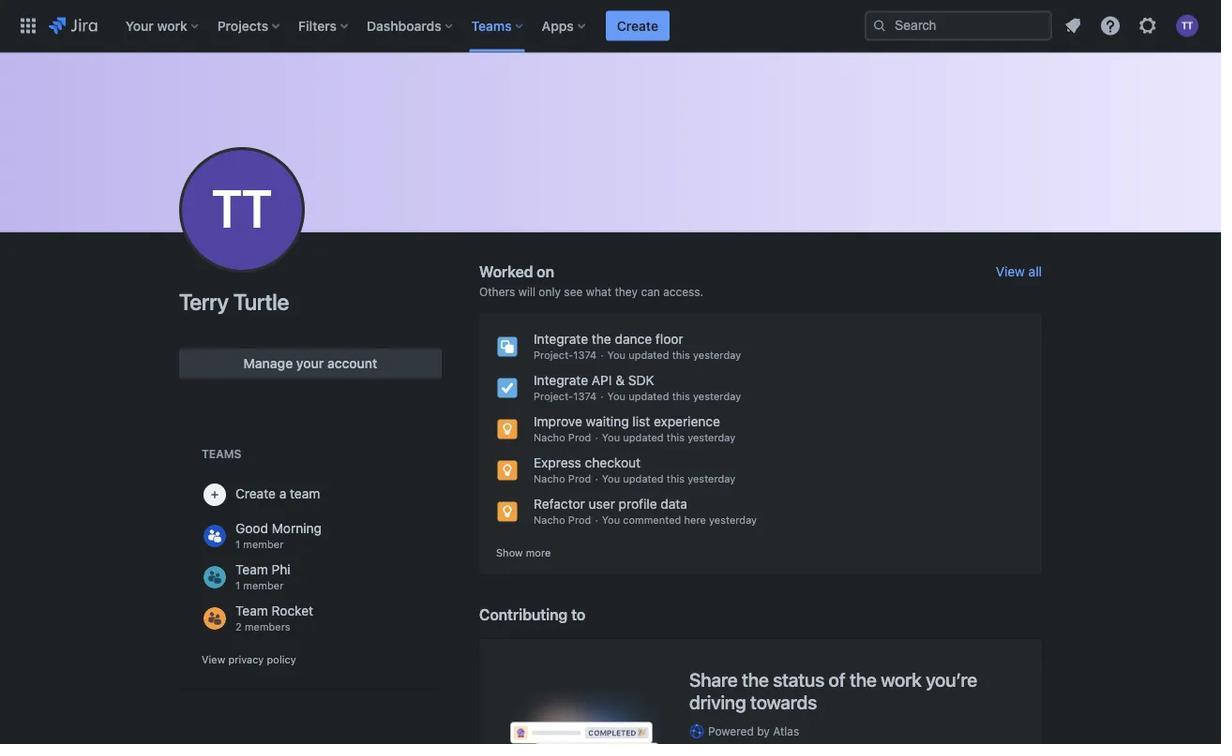 Task type: locate. For each thing, give the bounding box(es) containing it.
1 1 from the top
[[235, 539, 240, 551]]

powered
[[708, 725, 754, 738]]

1 horizontal spatial the
[[742, 669, 769, 691]]

1 horizontal spatial create
[[617, 18, 658, 33]]

create button
[[606, 11, 670, 41]]

1 nacho from the top
[[534, 432, 565, 444]]

prod down express checkout
[[568, 473, 591, 485]]

0 vertical spatial create
[[617, 18, 658, 33]]

1 vertical spatial project-
[[534, 391, 573, 403]]

1 vertical spatial teams
[[202, 447, 241, 461]]

teams button
[[466, 11, 531, 41]]

show more
[[496, 547, 551, 559]]

can
[[641, 285, 660, 298]]

integrate
[[534, 332, 588, 347], [534, 373, 588, 388]]

waiting
[[586, 414, 629, 430]]

project- for integrate api & sdk
[[534, 391, 573, 403]]

integrate api & sdk
[[534, 373, 654, 388]]

project-1374 for api
[[534, 391, 597, 403]]

2 prod from the top
[[568, 473, 591, 485]]

1 up "2"
[[235, 580, 240, 592]]

here
[[684, 514, 706, 527]]

project-1374 up improve
[[534, 391, 597, 403]]

0 vertical spatial work
[[157, 18, 187, 33]]

project- up improve
[[534, 391, 573, 403]]

1 1374 from the top
[[573, 349, 597, 362]]

teams inside popup button
[[471, 18, 512, 33]]

help image
[[1099, 15, 1122, 37]]

member down good on the left
[[243, 539, 284, 551]]

yesterday for floor
[[693, 349, 741, 362]]

view for view privacy policy
[[202, 654, 225, 666]]

improve
[[534, 414, 582, 430]]

worked on
[[479, 263, 554, 281]]

work left the 'you're'
[[881, 669, 922, 691]]

user
[[589, 497, 615, 512]]

the
[[592, 332, 611, 347], [742, 669, 769, 691], [850, 669, 877, 691]]

sdk
[[628, 373, 654, 388]]

prod up express checkout
[[568, 432, 591, 444]]

teams up create a team
[[202, 447, 241, 461]]

1 project- from the top
[[534, 349, 573, 362]]

nacho prod for improve
[[534, 432, 591, 444]]

this down 'experience'
[[667, 432, 685, 444]]

0 horizontal spatial the
[[592, 332, 611, 347]]

updated for sdk
[[629, 391, 669, 403]]

team rocket 2 members
[[235, 604, 313, 634]]

you
[[607, 349, 626, 362], [607, 391, 626, 403], [602, 432, 620, 444], [602, 473, 620, 485], [602, 514, 620, 527]]

updated down dance
[[629, 349, 669, 362]]

others will only see what they can access.
[[479, 285, 704, 298]]

1 vertical spatial prod
[[568, 473, 591, 485]]

nacho down express
[[534, 473, 565, 485]]

this
[[672, 349, 690, 362], [672, 391, 690, 403], [667, 432, 685, 444], [667, 473, 685, 485]]

yesterday for data
[[709, 514, 757, 527]]

account
[[327, 356, 377, 371]]

2 project- from the top
[[534, 391, 573, 403]]

search image
[[872, 18, 887, 33]]

you updated this yesterday up 'experience'
[[607, 391, 741, 403]]

create right apps dropdown button
[[617, 18, 658, 33]]

yesterday down 'experience'
[[688, 432, 736, 444]]

member
[[243, 539, 284, 551], [243, 580, 284, 592]]

manage
[[244, 356, 293, 371]]

this for sdk
[[672, 391, 690, 403]]

3 nacho prod from the top
[[534, 514, 591, 527]]

this up 'data'
[[667, 473, 685, 485]]

create left a
[[235, 486, 276, 502]]

1 prod from the top
[[568, 432, 591, 444]]

0 vertical spatial project-
[[534, 349, 573, 362]]

nacho prod down express
[[534, 473, 591, 485]]

1 vertical spatial project-1374
[[534, 391, 597, 403]]

0 vertical spatial 1
[[235, 539, 240, 551]]

nacho prod
[[534, 432, 591, 444], [534, 473, 591, 485], [534, 514, 591, 527]]

work
[[157, 18, 187, 33], [881, 669, 922, 691]]

3 nacho from the top
[[534, 514, 565, 527]]

updated for floor
[[629, 349, 669, 362]]

project-
[[534, 349, 573, 362], [534, 391, 573, 403]]

2 nacho from the top
[[534, 473, 565, 485]]

0 vertical spatial view
[[996, 264, 1025, 280]]

nacho prod for refactor
[[534, 514, 591, 527]]

prod
[[568, 432, 591, 444], [568, 473, 591, 485], [568, 514, 591, 527]]

teams left apps
[[471, 18, 512, 33]]

view for view all
[[996, 264, 1025, 280]]

yesterday for experience
[[688, 432, 736, 444]]

2 vertical spatial nacho
[[534, 514, 565, 527]]

0 vertical spatial project-1374
[[534, 349, 597, 362]]

1 horizontal spatial view
[[996, 264, 1025, 280]]

by
[[757, 725, 770, 738]]

updated down sdk
[[629, 391, 669, 403]]

integrate for integrate the dance floor
[[534, 332, 588, 347]]

1 team from the top
[[235, 562, 268, 578]]

1 horizontal spatial work
[[881, 669, 922, 691]]

nacho down refactor
[[534, 514, 565, 527]]

view all
[[996, 264, 1042, 280]]

your profile and settings image
[[1176, 15, 1199, 37]]

yesterday up here
[[688, 473, 736, 485]]

0 vertical spatial nacho
[[534, 432, 565, 444]]

share the status of the work you're driving towards
[[689, 669, 977, 714]]

1 down good on the left
[[235, 539, 240, 551]]

nacho for express checkout
[[534, 473, 565, 485]]

0 vertical spatial member
[[243, 539, 284, 551]]

1 integrate from the top
[[534, 332, 588, 347]]

1 vertical spatial 1374
[[573, 391, 597, 403]]

0 horizontal spatial create
[[235, 486, 276, 502]]

view
[[996, 264, 1025, 280], [202, 654, 225, 666]]

member down phi
[[243, 580, 284, 592]]

1 member from the top
[[243, 539, 284, 551]]

the right of
[[850, 669, 877, 691]]

checkout
[[585, 455, 641, 471]]

view left privacy
[[202, 654, 225, 666]]

appswitcher icon image
[[17, 15, 39, 37]]

1 vertical spatial work
[[881, 669, 922, 691]]

1 vertical spatial create
[[235, 486, 276, 502]]

0 vertical spatial team
[[235, 562, 268, 578]]

nacho prod for express
[[534, 473, 591, 485]]

you down '&'
[[607, 391, 626, 403]]

team inside team phi 1 member
[[235, 562, 268, 578]]

your work button
[[120, 11, 206, 41]]

0 horizontal spatial work
[[157, 18, 187, 33]]

0 vertical spatial teams
[[471, 18, 512, 33]]

you down integrate the dance floor
[[607, 349, 626, 362]]

this down floor
[[672, 349, 690, 362]]

you down 'refactor user profile data'
[[602, 514, 620, 527]]

member for good
[[243, 539, 284, 551]]

team up "2"
[[235, 604, 268, 619]]

2 integrate from the top
[[534, 373, 588, 388]]

policy
[[267, 654, 296, 666]]

team
[[290, 486, 320, 502]]

0 vertical spatial prod
[[568, 432, 591, 444]]

integrate down only at left top
[[534, 332, 588, 347]]

1374 down integrate api & sdk
[[573, 391, 597, 403]]

0 horizontal spatial view
[[202, 654, 225, 666]]

1 horizontal spatial teams
[[471, 18, 512, 33]]

api
[[592, 373, 612, 388]]

you updated this yesterday down floor
[[607, 349, 741, 362]]

0 vertical spatial 1374
[[573, 349, 597, 362]]

2 member from the top
[[243, 580, 284, 592]]

1 project-1374 from the top
[[534, 349, 597, 362]]

prod for improve
[[568, 432, 591, 444]]

rocket
[[272, 604, 313, 619]]

2 nacho prod from the top
[[534, 473, 591, 485]]

the for integrate
[[592, 332, 611, 347]]

will
[[518, 285, 536, 298]]

jira image
[[49, 15, 97, 37], [49, 15, 97, 37]]

integrate left api
[[534, 373, 588, 388]]

your
[[296, 356, 324, 371]]

good
[[235, 521, 268, 537]]

2
[[235, 621, 242, 634]]

you updated this yesterday
[[607, 349, 741, 362], [607, 391, 741, 403], [602, 432, 736, 444], [602, 473, 736, 485]]

1 vertical spatial 1
[[235, 580, 240, 592]]

project-1374 up integrate api & sdk
[[534, 349, 597, 362]]

2 project-1374 from the top
[[534, 391, 597, 403]]

create
[[617, 18, 658, 33], [235, 486, 276, 502]]

the up 'towards'
[[742, 669, 769, 691]]

1 vertical spatial nacho
[[534, 473, 565, 485]]

create inside button
[[235, 486, 276, 502]]

nacho prod down refactor
[[534, 514, 591, 527]]

yesterday down the access.
[[693, 349, 741, 362]]

prod for refactor
[[568, 514, 591, 527]]

create for create a team
[[235, 486, 276, 502]]

2 vertical spatial prod
[[568, 514, 591, 527]]

member inside good morning 1 member
[[243, 539, 284, 551]]

apps
[[542, 18, 574, 33]]

1 vertical spatial member
[[243, 580, 284, 592]]

teams
[[471, 18, 512, 33], [202, 447, 241, 461]]

yesterday up 'experience'
[[693, 391, 741, 403]]

contributing to
[[479, 606, 585, 624]]

you updated this yesterday down 'experience'
[[602, 432, 736, 444]]

2 1374 from the top
[[573, 391, 597, 403]]

filters button
[[293, 11, 356, 41]]

profile image actions image
[[231, 199, 253, 221]]

prod down refactor
[[568, 514, 591, 527]]

this for experience
[[667, 432, 685, 444]]

view left all
[[996, 264, 1025, 280]]

nacho for improve waiting list experience
[[534, 432, 565, 444]]

work inside your work popup button
[[157, 18, 187, 33]]

updated
[[629, 349, 669, 362], [629, 391, 669, 403], [623, 432, 664, 444], [623, 473, 664, 485]]

3 prod from the top
[[568, 514, 591, 527]]

project- up integrate api & sdk
[[534, 349, 573, 362]]

you for dance
[[607, 349, 626, 362]]

0 vertical spatial integrate
[[534, 332, 588, 347]]

yesterday
[[693, 349, 741, 362], [693, 391, 741, 403], [688, 432, 736, 444], [688, 473, 736, 485], [709, 514, 757, 527]]

on
[[537, 263, 554, 281]]

you down waiting
[[602, 432, 620, 444]]

the left dance
[[592, 332, 611, 347]]

member inside team phi 1 member
[[243, 580, 284, 592]]

project-1374 for the
[[534, 349, 597, 362]]

work right your
[[157, 18, 187, 33]]

team left phi
[[235, 562, 268, 578]]

2 1 from the top
[[235, 580, 240, 592]]

nacho down improve
[[534, 432, 565, 444]]

1 inside good morning 1 member
[[235, 539, 240, 551]]

team inside team rocket 2 members
[[235, 604, 268, 619]]

1 vertical spatial integrate
[[534, 373, 588, 388]]

this up 'experience'
[[672, 391, 690, 403]]

2 vertical spatial nacho prod
[[534, 514, 591, 527]]

project-1374
[[534, 349, 597, 362], [534, 391, 597, 403]]

2 team from the top
[[235, 604, 268, 619]]

banner
[[0, 0, 1221, 53]]

1 vertical spatial nacho prod
[[534, 473, 591, 485]]

project- for integrate the dance floor
[[534, 349, 573, 362]]

0 vertical spatial nacho prod
[[534, 432, 591, 444]]

1 vertical spatial view
[[202, 654, 225, 666]]

updated down list
[[623, 432, 664, 444]]

1 nacho prod from the top
[[534, 432, 591, 444]]

create for create
[[617, 18, 658, 33]]

contributing
[[479, 606, 568, 624]]

view privacy policy
[[202, 654, 296, 666]]

create inside button
[[617, 18, 658, 33]]

yesterday right here
[[709, 514, 757, 527]]

nacho prod down improve
[[534, 432, 591, 444]]

terry turtle
[[179, 289, 289, 315]]

1 inside team phi 1 member
[[235, 580, 240, 592]]

the for share
[[742, 669, 769, 691]]

1374 up integrate api & sdk
[[573, 349, 597, 362]]

1 vertical spatial team
[[235, 604, 268, 619]]

1 for team phi
[[235, 580, 240, 592]]



Task type: describe. For each thing, give the bounding box(es) containing it.
show more link
[[496, 546, 551, 561]]

refactor user profile data
[[534, 497, 687, 512]]

access.
[[663, 285, 704, 298]]

what
[[586, 285, 612, 298]]

member for team
[[243, 580, 284, 592]]

primary element
[[11, 0, 865, 52]]

share
[[689, 669, 738, 691]]

0 horizontal spatial teams
[[202, 447, 241, 461]]

dance
[[615, 332, 652, 347]]

your work
[[125, 18, 187, 33]]

integrate the dance floor
[[534, 332, 683, 347]]

good morning 1 member
[[235, 521, 322, 551]]

others
[[479, 285, 515, 298]]

2 horizontal spatial the
[[850, 669, 877, 691]]

banner containing your work
[[0, 0, 1221, 53]]

notifications image
[[1062, 15, 1084, 37]]

prod for express
[[568, 473, 591, 485]]

work inside the share the status of the work you're driving towards
[[881, 669, 922, 691]]

of
[[829, 669, 845, 691]]

you down checkout
[[602, 473, 620, 485]]

more
[[526, 547, 551, 559]]

members
[[245, 621, 290, 634]]

you updated this yesterday for sdk
[[607, 391, 741, 403]]

dashboards button
[[361, 11, 460, 41]]

you for profile
[[602, 514, 620, 527]]

list
[[633, 414, 650, 430]]

1374 for the
[[573, 349, 597, 362]]

&
[[616, 373, 625, 388]]

Search field
[[865, 11, 1052, 41]]

updated up the profile at bottom
[[623, 473, 664, 485]]

nacho for refactor user profile data
[[534, 514, 565, 527]]

phi
[[272, 562, 291, 578]]

1 for good morning
[[235, 539, 240, 551]]

express
[[534, 455, 581, 471]]

see
[[564, 285, 583, 298]]

manage your account
[[244, 356, 377, 371]]

refactor
[[534, 497, 585, 512]]

view all link
[[996, 264, 1042, 280]]

floor
[[656, 332, 683, 347]]

status
[[773, 669, 824, 691]]

you're
[[926, 669, 977, 691]]

a
[[279, 486, 286, 502]]

they
[[615, 285, 638, 298]]

show
[[496, 547, 523, 559]]

projects
[[217, 18, 268, 33]]

commented
[[623, 514, 681, 527]]

you commented here yesterday
[[602, 514, 757, 527]]

yesterday for sdk
[[693, 391, 741, 403]]

you updated this yesterday up 'data'
[[602, 473, 736, 485]]

team phi 1 member
[[235, 562, 291, 592]]

dashboards
[[367, 18, 441, 33]]

data
[[661, 497, 687, 512]]

projects button
[[212, 11, 287, 41]]

profile
[[619, 497, 657, 512]]

this for floor
[[672, 349, 690, 362]]

improve waiting list experience
[[534, 414, 720, 430]]

1374 for api
[[573, 391, 597, 403]]

team for team rocket
[[235, 604, 268, 619]]

to
[[571, 606, 585, 624]]

atlas image
[[689, 724, 704, 739]]

turtle
[[233, 289, 289, 315]]

updated for experience
[[623, 432, 664, 444]]

driving
[[689, 692, 746, 714]]

settings image
[[1137, 15, 1159, 37]]

powered by atlas
[[708, 725, 799, 738]]

privacy
[[228, 654, 264, 666]]

you updated this yesterday for floor
[[607, 349, 741, 362]]

integrate for integrate api & sdk
[[534, 373, 588, 388]]

towards
[[750, 692, 817, 714]]

all
[[1029, 264, 1042, 280]]

atlas
[[773, 725, 799, 738]]

create a team
[[235, 486, 320, 502]]

morning
[[272, 521, 322, 537]]

filters
[[298, 18, 337, 33]]

powered by atlas link
[[689, 724, 1012, 740]]

experience
[[654, 414, 720, 430]]

worked
[[479, 263, 533, 281]]

your
[[125, 18, 154, 33]]

you updated this yesterday for experience
[[602, 432, 736, 444]]

view privacy policy link
[[202, 654, 296, 666]]

you for &
[[607, 391, 626, 403]]

manage your account link
[[179, 349, 442, 379]]

only
[[539, 285, 561, 298]]

create a team button
[[202, 476, 419, 514]]

express checkout
[[534, 455, 641, 471]]

you for list
[[602, 432, 620, 444]]

apps button
[[536, 11, 593, 41]]

terry
[[179, 289, 229, 315]]

team for team phi
[[235, 562, 268, 578]]



Task type: vqa. For each thing, say whether or not it's contained in the screenshot.
topmost work
yes



